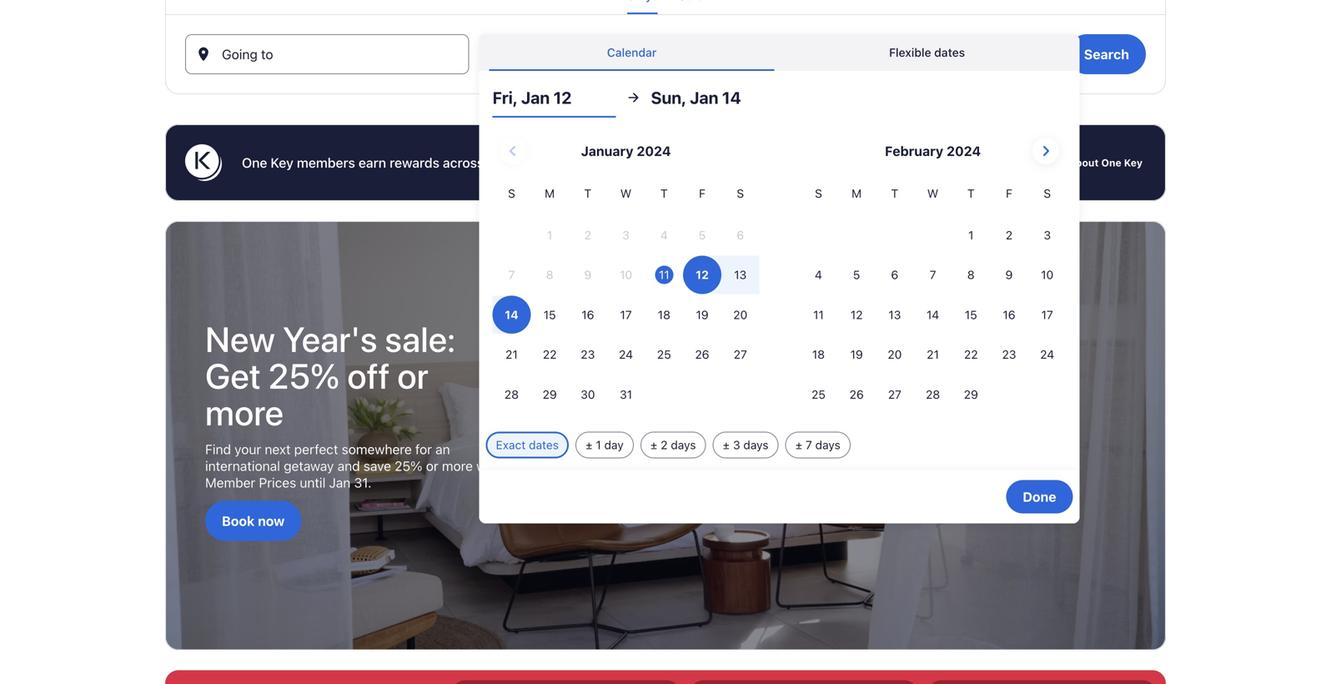 Task type: describe. For each thing, give the bounding box(es) containing it.
fri,
[[493, 88, 518, 107]]

12 button
[[838, 296, 876, 334]]

20 for right 20 "button"
[[888, 348, 902, 361]]

6 button
[[876, 256, 914, 294]]

2024 for february 2024
[[947, 143, 981, 159]]

16 inside february 2024 element
[[1003, 308, 1016, 321]]

sun, jan 14
[[651, 88, 741, 107]]

4 inside january 2024 element
[[661, 228, 668, 242]]

members
[[297, 155, 355, 171]]

your
[[235, 441, 261, 457]]

tab list containing calendar
[[479, 34, 1080, 71]]

across
[[443, 155, 484, 171]]

0 horizontal spatial 18 button
[[645, 296, 683, 334]]

learn about one key link
[[1036, 149, 1146, 176]]

1 24 button from the left
[[607, 336, 645, 374]]

5 inside button
[[853, 268, 860, 282]]

31 button
[[607, 375, 645, 414]]

0 horizontal spatial 27 button
[[722, 336, 760, 374]]

3 inside january 2024 element
[[623, 228, 630, 242]]

2024 for january 2024
[[637, 143, 671, 159]]

4 s from the left
[[1044, 186, 1051, 200]]

sale:
[[385, 318, 456, 359]]

exact
[[496, 438, 526, 452]]

save
[[364, 458, 391, 474]]

7 inside button
[[930, 268, 936, 282]]

new
[[205, 318, 275, 359]]

vrbo
[[648, 155, 678, 171]]

0 vertical spatial more
[[205, 391, 284, 433]]

2 29 button from the left
[[952, 375, 990, 414]]

next
[[265, 441, 291, 457]]

exact dates
[[496, 438, 559, 452]]

19 inside january 2024 element
[[696, 308, 709, 321]]

january 2024
[[581, 143, 671, 159]]

1 vertical spatial 12
[[554, 88, 572, 107]]

21 button inside january 2024 element
[[493, 336, 531, 374]]

and inside new year's sale: get 25% off or more find your next perfect somewhere for an international getaway and save 25% or more with member prices until jan 31.
[[338, 458, 360, 474]]

year's
[[283, 318, 377, 359]]

days for ± 7 days
[[816, 438, 841, 452]]

8 button
[[952, 256, 990, 294]]

9 button
[[990, 256, 1029, 294]]

1 horizontal spatial 20 button
[[876, 336, 914, 374]]

done button
[[1006, 480, 1073, 514]]

0 horizontal spatial 14
[[593, 53, 607, 69]]

-
[[558, 53, 564, 69]]

± 7 days
[[795, 438, 841, 452]]

1 horizontal spatial 18 button
[[800, 336, 838, 374]]

0 vertical spatial 12
[[541, 53, 555, 69]]

1 horizontal spatial 19 button
[[838, 336, 876, 374]]

1 horizontal spatial 14
[[722, 88, 741, 107]]

flexible
[[889, 45, 932, 59]]

book now
[[222, 513, 285, 529]]

17 for 2nd 17 button from the left
[[1042, 308, 1053, 321]]

somewhere
[[342, 441, 412, 457]]

expedia,
[[487, 155, 540, 171]]

1 horizontal spatial 7
[[806, 438, 812, 452]]

0 vertical spatial 25 button
[[645, 336, 683, 374]]

f for february 2024
[[1006, 186, 1013, 200]]

13 button
[[876, 296, 914, 334]]

0 horizontal spatial key
[[271, 155, 294, 171]]

book now link
[[205, 501, 301, 541]]

1 horizontal spatial and
[[622, 155, 645, 171]]

february
[[885, 143, 944, 159]]

an
[[436, 441, 450, 457]]

dates for exact dates
[[529, 438, 559, 452]]

6 inside button
[[891, 268, 899, 282]]

8 inside "button"
[[968, 268, 975, 282]]

2 24 button from the left
[[1029, 336, 1067, 374]]

25 for the top 25 button
[[657, 348, 671, 361]]

16 button inside january 2024 element
[[569, 296, 607, 334]]

until
[[300, 474, 326, 490]]

2 22 button from the left
[[952, 336, 990, 374]]

done
[[1023, 489, 1057, 505]]

3 button
[[1029, 216, 1067, 254]]

fri, jan 12 button
[[493, 78, 616, 118]]

21 for 21 button within the january 2024 element
[[506, 348, 518, 361]]

earn
[[359, 155, 386, 171]]

28 inside january 2024 element
[[505, 387, 519, 401]]

1 t from the left
[[584, 186, 592, 200]]

23 inside january 2024 element
[[581, 348, 595, 361]]

4 inside 4 button
[[815, 268, 822, 282]]

day
[[604, 438, 624, 452]]

4 t from the left
[[968, 186, 975, 200]]

22 inside february 2024 element
[[964, 348, 978, 361]]

29 inside february 2024 element
[[964, 387, 978, 401]]

flexible dates link
[[785, 34, 1070, 71]]

getaway
[[284, 458, 334, 474]]

off
[[347, 355, 390, 396]]

0 vertical spatial tab list
[[165, 0, 1166, 14]]

3 out of 3 element
[[928, 680, 1156, 684]]

new year's sale: get 25% off or more find your next perfect somewhere for an international getaway and save 25% or more with member prices until jan 31.
[[205, 318, 502, 490]]

dates for flexible dates
[[935, 45, 965, 59]]

calendar link
[[489, 34, 775, 71]]

± for ± 7 days
[[795, 438, 803, 452]]

about
[[1070, 157, 1099, 169]]

find
[[205, 441, 231, 457]]

5 inside january 2024 element
[[699, 228, 706, 242]]

15 for second 15 button from the right
[[544, 308, 556, 321]]

1 horizontal spatial 3
[[733, 438, 740, 452]]

1 vertical spatial 26 button
[[838, 375, 876, 414]]

± for ± 3 days
[[723, 438, 730, 452]]

member
[[205, 474, 255, 490]]

13
[[889, 308, 901, 321]]

f for january 2024
[[699, 186, 706, 200]]

30
[[581, 387, 595, 401]]

1 horizontal spatial key
[[1124, 157, 1143, 169]]

19 inside february 2024 element
[[851, 348, 863, 361]]

jan inside 'sun, jan 14' button
[[690, 88, 719, 107]]

flexible dates
[[889, 45, 965, 59]]

1 vertical spatial or
[[426, 458, 439, 474]]

16 inside january 2024 element
[[582, 308, 594, 321]]

search button
[[1068, 34, 1146, 74]]

rewards
[[390, 155, 440, 171]]

4 button
[[800, 256, 838, 294]]

21 for 21 button within the february 2024 element
[[927, 348, 939, 361]]

0 horizontal spatial 25%
[[268, 355, 340, 396]]

± for ± 1 day
[[586, 438, 593, 452]]

7 inside january 2024 element
[[508, 268, 515, 282]]

get
[[205, 355, 261, 396]]

jan left -
[[516, 53, 538, 69]]

for
[[415, 441, 432, 457]]

3 s from the left
[[815, 186, 822, 200]]

sun,
[[651, 88, 686, 107]]

1 out of 3 element
[[452, 680, 680, 684]]

10 button
[[1029, 256, 1067, 294]]

1 horizontal spatial 27 button
[[876, 375, 914, 414]]

perfect
[[294, 441, 338, 457]]

14 button
[[914, 296, 952, 334]]

1 horizontal spatial 1
[[596, 438, 601, 452]]

19 button inside january 2024 element
[[683, 296, 722, 334]]

international
[[205, 458, 280, 474]]

1 29 button from the left
[[531, 375, 569, 414]]

february 2024 element
[[800, 184, 1067, 415]]

2 t from the left
[[661, 186, 668, 200]]

31.
[[354, 474, 372, 490]]

1 17 button from the left
[[607, 296, 645, 334]]

m for january 2024
[[545, 186, 555, 200]]

learn about one key
[[1039, 157, 1143, 169]]

w for february
[[928, 186, 939, 200]]

9 inside button
[[1006, 268, 1013, 282]]

1 vertical spatial more
[[442, 458, 473, 474]]



Task type: vqa. For each thing, say whether or not it's contained in the screenshot.
Shop travel image
no



Task type: locate. For each thing, give the bounding box(es) containing it.
and
[[622, 155, 645, 171], [338, 458, 360, 474]]

0 vertical spatial 26
[[695, 348, 710, 361]]

0 horizontal spatial one
[[242, 155, 267, 171]]

0 horizontal spatial 20
[[734, 308, 748, 321]]

m down hotels.com,
[[545, 186, 555, 200]]

january 2024 element
[[493, 184, 760, 415]]

2 29 from the left
[[964, 387, 978, 401]]

t down hotels.com,
[[584, 186, 592, 200]]

fri, jan 12
[[493, 88, 572, 107]]

tab list
[[165, 0, 1166, 14], [479, 34, 1080, 71]]

m up 5 button
[[852, 186, 862, 200]]

18
[[658, 308, 671, 321], [812, 348, 825, 361]]

11 button
[[645, 256, 683, 294], [800, 296, 838, 334]]

0 horizontal spatial 22 button
[[531, 336, 569, 374]]

0 vertical spatial 27 button
[[722, 336, 760, 374]]

9 right 8 "button"
[[1006, 268, 1013, 282]]

26 inside february 2024 element
[[850, 387, 864, 401]]

25 button
[[645, 336, 683, 374], [800, 375, 838, 414]]

29 button
[[531, 375, 569, 414], [952, 375, 990, 414]]

17 inside february 2024 element
[[1042, 308, 1053, 321]]

12
[[541, 53, 555, 69], [554, 88, 572, 107], [851, 308, 863, 321]]

28 down "14" button
[[926, 387, 940, 401]]

and up the 31.
[[338, 458, 360, 474]]

now
[[258, 513, 285, 529]]

0 horizontal spatial 23 button
[[569, 336, 607, 374]]

22 button
[[531, 336, 569, 374], [952, 336, 990, 374]]

2 28 button from the left
[[914, 375, 952, 414]]

jan right sun,
[[690, 88, 719, 107]]

22
[[543, 348, 557, 361], [964, 348, 978, 361]]

1 10 from the left
[[620, 268, 632, 282]]

6 inside january 2024 element
[[737, 228, 744, 242]]

0 horizontal spatial 2024
[[637, 143, 671, 159]]

days left ± 3 days
[[671, 438, 696, 452]]

0 vertical spatial 27
[[734, 348, 747, 361]]

0 vertical spatial 25
[[657, 348, 671, 361]]

t down february
[[891, 186, 899, 200]]

2 s from the left
[[737, 186, 744, 200]]

or right off
[[397, 355, 429, 396]]

10
[[620, 268, 632, 282], [1041, 268, 1054, 282]]

1 horizontal spatial w
[[928, 186, 939, 200]]

prices
[[259, 474, 296, 490]]

1 15 from the left
[[544, 308, 556, 321]]

17 up 31 on the left of page
[[620, 308, 632, 321]]

1 vertical spatial 11 button
[[800, 296, 838, 334]]

1 15 button from the left
[[531, 296, 569, 334]]

14 inside february 2024 element
[[927, 308, 940, 321]]

11 inside february 2024 element
[[813, 308, 824, 321]]

1 horizontal spatial 6
[[891, 268, 899, 282]]

m for february 2024
[[852, 186, 862, 200]]

0 horizontal spatial 11 button
[[645, 256, 683, 294]]

25
[[657, 348, 671, 361], [812, 387, 826, 401]]

2 16 from the left
[[1003, 308, 1016, 321]]

1 left day
[[596, 438, 601, 452]]

f
[[699, 186, 706, 200], [1006, 186, 1013, 200]]

2 out of 3 element
[[690, 680, 918, 684]]

1 horizontal spatial 17 button
[[1029, 296, 1067, 334]]

15 inside february 2024 element
[[965, 308, 977, 321]]

jan inside fri, jan 12 button
[[521, 88, 550, 107]]

previous month image
[[503, 141, 523, 161]]

28 button up exact
[[493, 375, 531, 414]]

26
[[695, 348, 710, 361], [850, 387, 864, 401]]

± right ± 2 days
[[723, 438, 730, 452]]

5 button
[[838, 256, 876, 294]]

0 horizontal spatial 4
[[661, 228, 668, 242]]

11 inside the today element
[[659, 268, 670, 282]]

1 days from the left
[[671, 438, 696, 452]]

dates right flexible
[[935, 45, 965, 59]]

m inside january 2024 element
[[545, 186, 555, 200]]

25 button up "± 7 days"
[[800, 375, 838, 414]]

1 28 from the left
[[505, 387, 519, 401]]

or down for
[[426, 458, 439, 474]]

12 left -
[[541, 53, 555, 69]]

jan 12 - jan 14
[[516, 53, 607, 69]]

0 horizontal spatial w
[[621, 186, 632, 200]]

2 down hotels.com,
[[585, 228, 591, 242]]

± 2 days
[[651, 438, 696, 452]]

2 right day
[[661, 438, 668, 452]]

key right about
[[1124, 157, 1143, 169]]

2 17 from the left
[[1042, 308, 1053, 321]]

24 up 31 on the left of page
[[619, 348, 633, 361]]

1 inside 1 button
[[969, 228, 974, 242]]

4 left 5 button
[[815, 268, 822, 282]]

25 inside february 2024 element
[[812, 387, 826, 401]]

4 up the today element
[[661, 228, 668, 242]]

2 22 from the left
[[964, 348, 978, 361]]

2 horizontal spatial 1
[[969, 228, 974, 242]]

0 vertical spatial dates
[[935, 45, 965, 59]]

0 horizontal spatial 11
[[659, 268, 670, 282]]

1 ± from the left
[[586, 438, 593, 452]]

m inside february 2024 element
[[852, 186, 862, 200]]

10 inside january 2024 element
[[620, 268, 632, 282]]

23 inside february 2024 element
[[1002, 348, 1016, 361]]

1 vertical spatial 19
[[851, 348, 863, 361]]

23
[[581, 348, 595, 361], [1002, 348, 1016, 361]]

1 vertical spatial tab list
[[479, 34, 1080, 71]]

2 10 from the left
[[1041, 268, 1054, 282]]

1 horizontal spatial more
[[442, 458, 473, 474]]

4 ± from the left
[[795, 438, 803, 452]]

2 23 from the left
[[1002, 348, 1016, 361]]

26 for the topmost 26 button
[[695, 348, 710, 361]]

jan right -
[[568, 53, 589, 69]]

more up your
[[205, 391, 284, 433]]

1 vertical spatial dates
[[529, 438, 559, 452]]

1 down hotels.com,
[[547, 228, 553, 242]]

22 inside january 2024 element
[[543, 348, 557, 361]]

1 28 button from the left
[[493, 375, 531, 414]]

0 vertical spatial 14
[[593, 53, 607, 69]]

february 2024
[[885, 143, 981, 159]]

t down vrbo
[[661, 186, 668, 200]]

2 17 button from the left
[[1029, 296, 1067, 334]]

2 button
[[990, 216, 1029, 254]]

1 horizontal spatial 2
[[661, 438, 668, 452]]

25 button up 31 button
[[645, 336, 683, 374]]

dates right exact
[[529, 438, 559, 452]]

8 inside january 2024 element
[[546, 268, 554, 282]]

2
[[585, 228, 591, 242], [1006, 228, 1013, 242], [661, 438, 668, 452]]

2 15 button from the left
[[952, 296, 990, 334]]

7 button
[[914, 256, 952, 294]]

1 horizontal spatial 16 button
[[990, 296, 1029, 334]]

1 vertical spatial 19 button
[[838, 336, 876, 374]]

or
[[397, 355, 429, 396], [426, 458, 439, 474]]

2024 right january
[[637, 143, 671, 159]]

learn
[[1039, 157, 1067, 169]]

with
[[477, 458, 502, 474]]

30 button
[[569, 375, 607, 414]]

jan inside new year's sale: get 25% off or more find your next perfect somewhere for an international getaway and save 25% or more with member prices until jan 31.
[[329, 474, 351, 490]]

23 down 9 button
[[1002, 348, 1016, 361]]

16 button
[[569, 296, 607, 334], [990, 296, 1029, 334]]

0 horizontal spatial 6
[[737, 228, 744, 242]]

one
[[242, 155, 267, 171], [1102, 157, 1122, 169]]

0 horizontal spatial 23
[[581, 348, 595, 361]]

1 horizontal spatial f
[[1006, 186, 1013, 200]]

2 9 from the left
[[1006, 268, 1013, 282]]

16 button down 9 button
[[990, 296, 1029, 334]]

and left vrbo
[[622, 155, 645, 171]]

days for ± 3 days
[[744, 438, 769, 452]]

23 up 30
[[581, 348, 595, 361]]

1 horizontal spatial 21 button
[[914, 336, 952, 374]]

± left day
[[586, 438, 593, 452]]

0 horizontal spatial 10
[[620, 268, 632, 282]]

1 vertical spatial 18
[[812, 348, 825, 361]]

s
[[508, 186, 515, 200], [737, 186, 744, 200], [815, 186, 822, 200], [1044, 186, 1051, 200]]

0 horizontal spatial 26
[[695, 348, 710, 361]]

tab list up calendar at the left top of the page
[[165, 0, 1166, 14]]

january
[[581, 143, 634, 159]]

18 inside january 2024 element
[[658, 308, 671, 321]]

23 button
[[569, 336, 607, 374], [990, 336, 1029, 374]]

1 button
[[952, 216, 990, 254]]

0 horizontal spatial 22
[[543, 348, 557, 361]]

1 horizontal spatial 18
[[812, 348, 825, 361]]

16 up 30
[[582, 308, 594, 321]]

key left members
[[271, 155, 294, 171]]

one key members earn rewards across expedia, hotels.com, and vrbo
[[242, 155, 678, 171]]

6
[[737, 228, 744, 242], [891, 268, 899, 282]]

0 vertical spatial 19
[[696, 308, 709, 321]]

14 right sun,
[[722, 88, 741, 107]]

14 right 13 button at the top of page
[[927, 308, 940, 321]]

2024 right february
[[947, 143, 981, 159]]

28 inside february 2024 element
[[926, 387, 940, 401]]

one left members
[[242, 155, 267, 171]]

18 button down the 12 "button"
[[800, 336, 838, 374]]

w inside february 2024 element
[[928, 186, 939, 200]]

18 inside february 2024 element
[[812, 348, 825, 361]]

27 inside january 2024 element
[[734, 348, 747, 361]]

f inside january 2024 element
[[699, 186, 706, 200]]

25% down for
[[395, 458, 423, 474]]

directional image
[[626, 90, 641, 105]]

10 inside button
[[1041, 268, 1054, 282]]

17 button down 10 button
[[1029, 296, 1067, 334]]

26 button
[[683, 336, 722, 374], [838, 375, 876, 414]]

± right day
[[651, 438, 658, 452]]

1 horizontal spatial 24
[[1041, 348, 1055, 361]]

21 button inside february 2024 element
[[914, 336, 952, 374]]

29
[[543, 387, 557, 401], [964, 387, 978, 401]]

1 horizontal spatial 23 button
[[990, 336, 1029, 374]]

jan left the 31.
[[329, 474, 351, 490]]

28
[[505, 387, 519, 401], [926, 387, 940, 401]]

3 ± from the left
[[723, 438, 730, 452]]

16 down 9 button
[[1003, 308, 1016, 321]]

16
[[582, 308, 594, 321], [1003, 308, 1016, 321]]

0 horizontal spatial 16 button
[[569, 296, 607, 334]]

2 horizontal spatial 14
[[927, 308, 940, 321]]

28 button down "14" button
[[914, 375, 952, 414]]

days
[[671, 438, 696, 452], [744, 438, 769, 452], [816, 438, 841, 452]]

3 inside button
[[1044, 228, 1051, 242]]

2 m from the left
[[852, 186, 862, 200]]

0 horizontal spatial 19
[[696, 308, 709, 321]]

18 button
[[645, 296, 683, 334], [800, 336, 838, 374]]

16 button up 30
[[569, 296, 607, 334]]

2 24 from the left
[[1041, 348, 1055, 361]]

jan 12 - jan 14 button
[[479, 34, 763, 74]]

1 21 button from the left
[[493, 336, 531, 374]]

1 vertical spatial 25%
[[395, 458, 423, 474]]

21 inside january 2024 element
[[506, 348, 518, 361]]

15 for 1st 15 button from the right
[[965, 308, 977, 321]]

21
[[506, 348, 518, 361], [927, 348, 939, 361]]

9
[[584, 268, 592, 282], [1006, 268, 1013, 282]]

0 vertical spatial 20 button
[[722, 296, 760, 334]]

0 vertical spatial 11 button
[[645, 256, 683, 294]]

1 2024 from the left
[[637, 143, 671, 159]]

1 horizontal spatial 2024
[[947, 143, 981, 159]]

2 21 from the left
[[927, 348, 939, 361]]

next month image
[[1036, 141, 1056, 161]]

1 9 from the left
[[584, 268, 592, 282]]

2 21 button from the left
[[914, 336, 952, 374]]

21 button
[[493, 336, 531, 374], [914, 336, 952, 374]]

12 left the 13
[[851, 308, 863, 321]]

inside a bright image
[[165, 221, 1166, 650]]

0 horizontal spatial 28
[[505, 387, 519, 401]]

25 for the right 25 button
[[812, 387, 826, 401]]

10 left the today element
[[620, 268, 632, 282]]

0 horizontal spatial 5
[[699, 228, 706, 242]]

26 for bottommost 26 button
[[850, 387, 864, 401]]

18 down the today element
[[658, 308, 671, 321]]

2 inside january 2024 element
[[585, 228, 591, 242]]

1 horizontal spatial 29
[[964, 387, 978, 401]]

15 inside january 2024 element
[[544, 308, 556, 321]]

31
[[620, 387, 632, 401]]

jan right fri,
[[521, 88, 550, 107]]

18 button down the today element
[[645, 296, 683, 334]]

m
[[545, 186, 555, 200], [852, 186, 862, 200]]

1 horizontal spatial 29 button
[[952, 375, 990, 414]]

0 horizontal spatial and
[[338, 458, 360, 474]]

1 vertical spatial 26
[[850, 387, 864, 401]]

1 horizontal spatial 26 button
[[838, 375, 876, 414]]

1 horizontal spatial 23
[[1002, 348, 1016, 361]]

2 ± from the left
[[651, 438, 658, 452]]

24 button up 31 on the left of page
[[607, 336, 645, 374]]

25 inside january 2024 element
[[657, 348, 671, 361]]

24 down 10 button
[[1041, 348, 1055, 361]]

hotels.com,
[[544, 155, 618, 171]]

one right about
[[1102, 157, 1122, 169]]

1 horizontal spatial 4
[[815, 268, 822, 282]]

2 16 button from the left
[[990, 296, 1029, 334]]

12 down jan 12 - jan 14
[[554, 88, 572, 107]]

1 horizontal spatial 17
[[1042, 308, 1053, 321]]

1 s from the left
[[508, 186, 515, 200]]

1 24 from the left
[[619, 348, 633, 361]]

23 button down 9 button
[[990, 336, 1029, 374]]

23 button up 30
[[569, 336, 607, 374]]

22 button up '30' button
[[531, 336, 569, 374]]

0 horizontal spatial 17 button
[[607, 296, 645, 334]]

1 vertical spatial 20
[[888, 348, 902, 361]]

1 vertical spatial 27
[[888, 387, 902, 401]]

0 horizontal spatial f
[[699, 186, 706, 200]]

0 horizontal spatial 28 button
[[493, 375, 531, 414]]

book
[[222, 513, 255, 529]]

12 inside "button"
[[851, 308, 863, 321]]

±
[[586, 438, 593, 452], [651, 438, 658, 452], [723, 438, 730, 452], [795, 438, 803, 452]]

1 horizontal spatial 28
[[926, 387, 940, 401]]

1 16 button from the left
[[569, 296, 607, 334]]

25% left off
[[268, 355, 340, 396]]

1 f from the left
[[699, 186, 706, 200]]

20
[[734, 308, 748, 321], [888, 348, 902, 361]]

1 vertical spatial and
[[338, 458, 360, 474]]

2 2024 from the left
[[947, 143, 981, 159]]

1 horizontal spatial 22
[[964, 348, 978, 361]]

28 up exact
[[505, 387, 519, 401]]

0 horizontal spatial 20 button
[[722, 296, 760, 334]]

more down the an in the left bottom of the page
[[442, 458, 473, 474]]

8
[[546, 268, 554, 282], [968, 268, 975, 282]]

24 button down 10 button
[[1029, 336, 1067, 374]]

0 vertical spatial or
[[397, 355, 429, 396]]

1 vertical spatial 25
[[812, 387, 826, 401]]

22 button down "14" button
[[952, 336, 990, 374]]

1 left 2 button on the top right of page
[[969, 228, 974, 242]]

1 vertical spatial 18 button
[[800, 336, 838, 374]]

0 horizontal spatial 24 button
[[607, 336, 645, 374]]

t up 1 button
[[968, 186, 975, 200]]

days for ± 2 days
[[671, 438, 696, 452]]

17 down 10 button
[[1042, 308, 1053, 321]]

0 vertical spatial 5
[[699, 228, 706, 242]]

25 up "± 7 days"
[[812, 387, 826, 401]]

26 inside january 2024 element
[[695, 348, 710, 361]]

25 down the today element
[[657, 348, 671, 361]]

2 28 from the left
[[926, 387, 940, 401]]

1 horizontal spatial 28 button
[[914, 375, 952, 414]]

today element
[[655, 266, 673, 284]]

± 1 day
[[586, 438, 624, 452]]

1 horizontal spatial 21
[[927, 348, 939, 361]]

0 horizontal spatial 15
[[544, 308, 556, 321]]

17 button
[[607, 296, 645, 334], [1029, 296, 1067, 334]]

1 8 from the left
[[546, 268, 554, 282]]

2 23 button from the left
[[990, 336, 1029, 374]]

0 horizontal spatial 16
[[582, 308, 594, 321]]

1 horizontal spatial 25 button
[[800, 375, 838, 414]]

1 29 from the left
[[543, 387, 557, 401]]

2 horizontal spatial 7
[[930, 268, 936, 282]]

2 inside 2 button
[[1006, 228, 1013, 242]]

1 horizontal spatial 8
[[968, 268, 975, 282]]

application
[[493, 131, 1067, 415]]

dates
[[935, 45, 965, 59], [529, 438, 559, 452]]

1 17 from the left
[[620, 308, 632, 321]]

3 days from the left
[[816, 438, 841, 452]]

29 inside january 2024 element
[[543, 387, 557, 401]]

1 horizontal spatial 11
[[813, 308, 824, 321]]

21 inside february 2024 element
[[927, 348, 939, 361]]

24 button
[[607, 336, 645, 374], [1029, 336, 1067, 374]]

2 right 1 button
[[1006, 228, 1013, 242]]

± right ± 3 days
[[795, 438, 803, 452]]

17 inside january 2024 element
[[620, 308, 632, 321]]

2 8 from the left
[[968, 268, 975, 282]]

15
[[544, 308, 556, 321], [965, 308, 977, 321]]

2 15 from the left
[[965, 308, 977, 321]]

0 vertical spatial 4
[[661, 228, 668, 242]]

± 3 days
[[723, 438, 769, 452]]

sun, jan 14 button
[[651, 78, 775, 118]]

w inside january 2024 element
[[621, 186, 632, 200]]

10 right 9 button
[[1041, 268, 1054, 282]]

9 left the today element
[[584, 268, 592, 282]]

1 22 from the left
[[543, 348, 557, 361]]

14 left calendar at the left top of the page
[[593, 53, 607, 69]]

2 w from the left
[[928, 186, 939, 200]]

w for january
[[621, 186, 632, 200]]

17 for first 17 button
[[620, 308, 632, 321]]

1 22 button from the left
[[531, 336, 569, 374]]

28 button
[[493, 375, 531, 414], [914, 375, 952, 414]]

days left "± 7 days"
[[744, 438, 769, 452]]

14
[[593, 53, 607, 69], [722, 88, 741, 107], [927, 308, 940, 321]]

± for ± 2 days
[[651, 438, 658, 452]]

1 horizontal spatial 20
[[888, 348, 902, 361]]

days right ± 3 days
[[816, 438, 841, 452]]

calendar
[[607, 45, 657, 59]]

20 for top 20 "button"
[[734, 308, 748, 321]]

1 vertical spatial 5
[[853, 268, 860, 282]]

17 button up 31 on the left of page
[[607, 296, 645, 334]]

t
[[584, 186, 592, 200], [661, 186, 668, 200], [891, 186, 899, 200], [968, 186, 975, 200]]

7
[[508, 268, 515, 282], [930, 268, 936, 282], [806, 438, 812, 452]]

0 horizontal spatial 27
[[734, 348, 747, 361]]

search
[[1084, 46, 1130, 62]]

0 vertical spatial 20
[[734, 308, 748, 321]]

9 inside january 2024 element
[[584, 268, 592, 282]]

1 horizontal spatial one
[[1102, 157, 1122, 169]]

w down january 2024
[[621, 186, 632, 200]]

15 button
[[531, 296, 569, 334], [952, 296, 990, 334]]

2 vertical spatial 12
[[851, 308, 863, 321]]

1 w from the left
[[621, 186, 632, 200]]

1 23 from the left
[[581, 348, 595, 361]]

1 21 from the left
[[506, 348, 518, 361]]

3
[[623, 228, 630, 242], [1044, 228, 1051, 242], [733, 438, 740, 452]]

2 days from the left
[[744, 438, 769, 452]]

3 t from the left
[[891, 186, 899, 200]]

24
[[619, 348, 633, 361], [1041, 348, 1055, 361]]

0 horizontal spatial 21 button
[[493, 336, 531, 374]]

18 down 4 button
[[812, 348, 825, 361]]

27 inside february 2024 element
[[888, 387, 902, 401]]

tab list up 'sun, jan 14' button
[[479, 34, 1080, 71]]

application containing january 2024
[[493, 131, 1067, 415]]

1 23 button from the left
[[569, 336, 607, 374]]

0 vertical spatial 26 button
[[683, 336, 722, 374]]

1 m from the left
[[545, 186, 555, 200]]

2 f from the left
[[1006, 186, 1013, 200]]

1 16 from the left
[[582, 308, 594, 321]]

w down the february 2024
[[928, 186, 939, 200]]

2024
[[637, 143, 671, 159], [947, 143, 981, 159]]

1 horizontal spatial 15
[[965, 308, 977, 321]]

1 inside january 2024 element
[[547, 228, 553, 242]]



